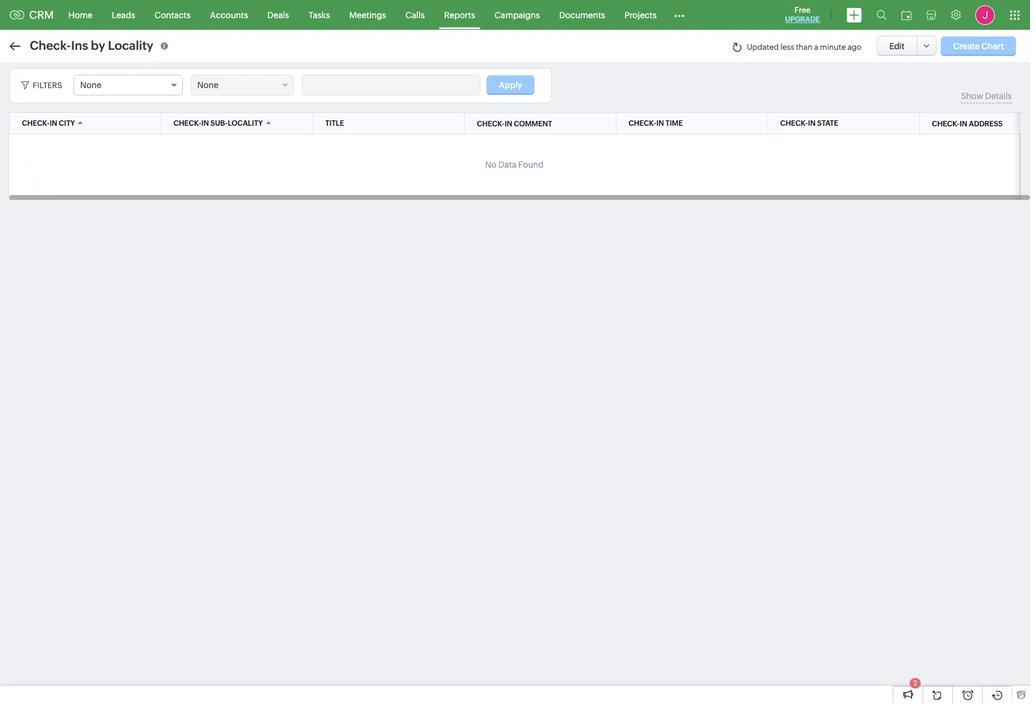 Task type: locate. For each thing, give the bounding box(es) containing it.
None field
[[74, 75, 183, 95], [191, 75, 294, 95]]

none up check-in sub-locality
[[197, 80, 219, 90]]

in for time
[[657, 119, 664, 128]]

meetings
[[350, 10, 386, 20]]

documents link
[[550, 0, 615, 29]]

in left address
[[960, 119, 968, 128]]

1 horizontal spatial none
[[197, 80, 219, 90]]

check- for check-in address
[[933, 119, 960, 128]]

0 horizontal spatial none
[[80, 80, 102, 90]]

none field up sub-
[[191, 75, 294, 95]]

none for second none field from left
[[197, 80, 219, 90]]

check- down the crm in the left of the page
[[30, 38, 71, 52]]

5 in from the left
[[505, 119, 513, 128]]

in left state
[[808, 119, 816, 128]]

in left sub-
[[201, 119, 209, 128]]

locality
[[108, 38, 154, 52], [228, 119, 263, 128]]

home link
[[59, 0, 102, 29]]

projects link
[[615, 0, 667, 29]]

check- left sub-
[[174, 119, 201, 128]]

check-
[[30, 38, 71, 52], [22, 119, 50, 128], [174, 119, 201, 128], [629, 119, 657, 128], [781, 119, 808, 128], [477, 119, 505, 128], [933, 119, 960, 128]]

check-in sub-locality
[[174, 119, 263, 128]]

none down check-ins by locality
[[80, 80, 102, 90]]

0 vertical spatial locality
[[108, 38, 154, 52]]

1 horizontal spatial locality
[[228, 119, 263, 128]]

4 in from the left
[[808, 119, 816, 128]]

upgrade
[[786, 15, 820, 24]]

edit
[[890, 41, 905, 51]]

contacts
[[155, 10, 191, 20]]

sub-
[[211, 119, 228, 128]]

1 horizontal spatial none field
[[191, 75, 294, 95]]

contacts link
[[145, 0, 200, 29]]

2 in from the left
[[201, 119, 209, 128]]

home
[[68, 10, 92, 20]]

check- left address
[[933, 119, 960, 128]]

ago
[[848, 43, 862, 52]]

check-in state
[[781, 119, 839, 128]]

none for first none field
[[80, 80, 102, 90]]

check- for check-in sub-locality
[[174, 119, 201, 128]]

profile image
[[976, 5, 995, 25]]

search element
[[870, 0, 895, 30]]

check- left city
[[22, 119, 50, 128]]

0 horizontal spatial none field
[[74, 75, 183, 95]]

state
[[818, 119, 839, 128]]

in for state
[[808, 119, 816, 128]]

1 none from the left
[[80, 80, 102, 90]]

leads
[[112, 10, 135, 20]]

documents
[[560, 10, 606, 20]]

none
[[80, 80, 102, 90], [197, 80, 219, 90]]

check- left time
[[629, 119, 657, 128]]

check- up no
[[477, 119, 505, 128]]

profile element
[[969, 0, 1003, 29]]

deals link
[[258, 0, 299, 29]]

campaigns
[[495, 10, 540, 20]]

0 horizontal spatial locality
[[108, 38, 154, 52]]

reports link
[[435, 0, 485, 29]]

none field down the by
[[74, 75, 183, 95]]

check-ins by locality
[[30, 38, 154, 52]]

check- for check-in comment
[[477, 119, 505, 128]]

tasks
[[309, 10, 330, 20]]

2
[[914, 679, 918, 687]]

in left time
[[657, 119, 664, 128]]

check- left state
[[781, 119, 808, 128]]

tasks link
[[299, 0, 340, 29]]

by
[[91, 38, 105, 52]]

city
[[59, 119, 75, 128]]

title
[[325, 119, 344, 128]]

1 in from the left
[[50, 119, 57, 128]]

None text field
[[302, 75, 480, 95]]

chart
[[982, 41, 1005, 51]]

a
[[815, 43, 819, 52]]

in left city
[[50, 119, 57, 128]]

calls
[[406, 10, 425, 20]]

2 none from the left
[[197, 80, 219, 90]]

3 in from the left
[[657, 119, 664, 128]]

calls link
[[396, 0, 435, 29]]

6 in from the left
[[960, 119, 968, 128]]

check- for check-in city
[[22, 119, 50, 128]]

edit button
[[877, 36, 918, 56]]

crm
[[29, 9, 54, 21]]

time
[[666, 119, 683, 128]]

create chart button
[[942, 36, 1017, 56]]

in for city
[[50, 119, 57, 128]]

in
[[50, 119, 57, 128], [201, 119, 209, 128], [657, 119, 664, 128], [808, 119, 816, 128], [505, 119, 513, 128], [960, 119, 968, 128]]

1 vertical spatial locality
[[228, 119, 263, 128]]

create
[[954, 41, 980, 51]]

in left comment
[[505, 119, 513, 128]]

no data found
[[485, 160, 544, 170]]



Task type: describe. For each thing, give the bounding box(es) containing it.
campaigns link
[[485, 0, 550, 29]]

in for comment
[[505, 119, 513, 128]]

check-in comment
[[477, 119, 553, 128]]

reports
[[444, 10, 475, 20]]

updated
[[747, 43, 779, 52]]

leads link
[[102, 0, 145, 29]]

filters
[[33, 81, 62, 90]]

deals
[[268, 10, 289, 20]]

no
[[485, 160, 497, 170]]

create menu image
[[847, 8, 862, 22]]

check-in address
[[933, 119, 1003, 128]]

minute
[[820, 43, 846, 52]]

check- for check-ins by locality
[[30, 38, 71, 52]]

check-in time
[[629, 119, 683, 128]]

create chart
[[954, 41, 1005, 51]]

2 none field from the left
[[191, 75, 294, 95]]

updated less than a minute ago
[[747, 43, 862, 52]]

check-in city
[[22, 119, 75, 128]]

Other Modules field
[[667, 5, 693, 25]]

locality for check-ins by locality
[[108, 38, 154, 52]]

address
[[969, 119, 1003, 128]]

free
[[795, 5, 811, 15]]

accounts
[[210, 10, 248, 20]]

locality for check-in sub-locality
[[228, 119, 263, 128]]

free upgrade
[[786, 5, 820, 24]]

check- for check-in time
[[629, 119, 657, 128]]

found
[[518, 160, 544, 170]]

create menu element
[[840, 0, 870, 29]]

meetings link
[[340, 0, 396, 29]]

in for sub-
[[201, 119, 209, 128]]

projects
[[625, 10, 657, 20]]

calendar image
[[902, 10, 912, 20]]

less
[[781, 43, 795, 52]]

check- for check-in state
[[781, 119, 808, 128]]

crm link
[[10, 9, 54, 21]]

ins
[[71, 38, 88, 52]]

search image
[[877, 10, 887, 20]]

than
[[796, 43, 813, 52]]

comment
[[514, 119, 553, 128]]

data
[[499, 160, 517, 170]]

1 none field from the left
[[74, 75, 183, 95]]

accounts link
[[200, 0, 258, 29]]

in for address
[[960, 119, 968, 128]]



Task type: vqa. For each thing, say whether or not it's contained in the screenshot.
Check-In State
yes



